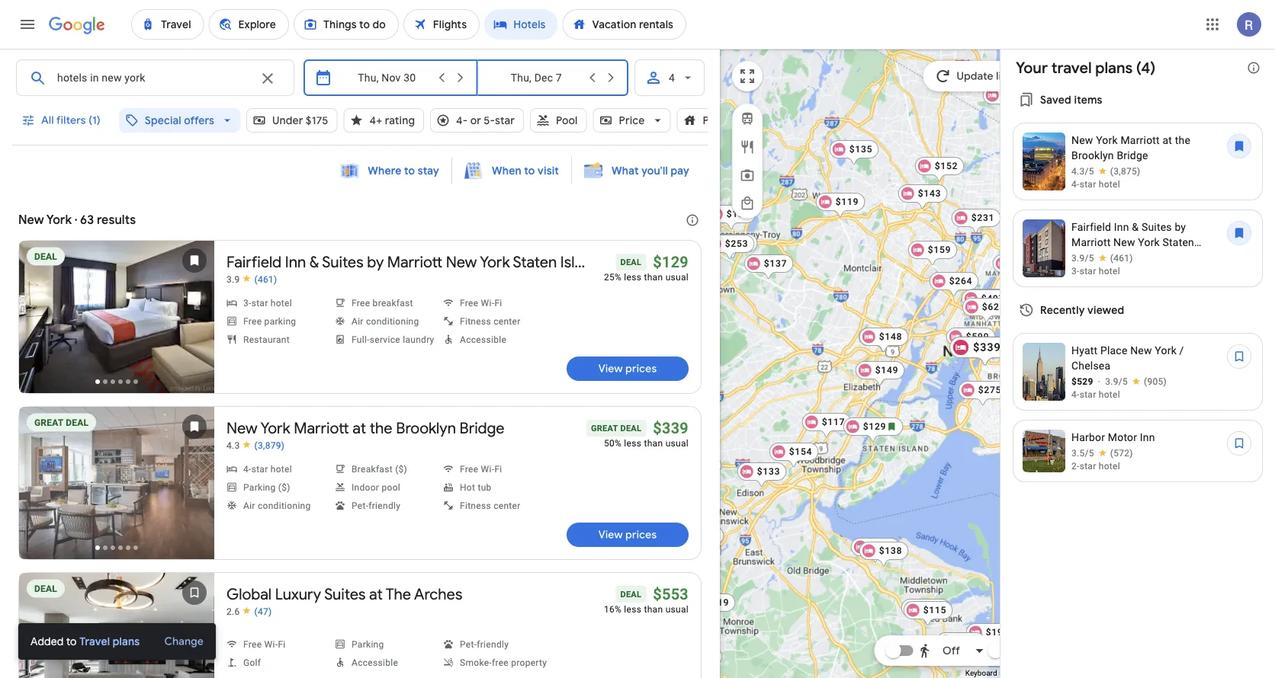 Task type: describe. For each thing, give the bounding box(es) containing it.
recently viewed
[[1040, 304, 1125, 317]]

$148
[[879, 332, 902, 342]]

$249 link
[[1007, 285, 1056, 311]]

change button
[[154, 624, 214, 660]]

back image for $129
[[21, 302, 57, 339]]

4+ rating
[[369, 114, 415, 127]]

$298 link
[[1047, 291, 1096, 316]]

3.9/5 for (461)
[[1072, 253, 1094, 263]]

$599 link
[[946, 328, 995, 354]]

under
[[272, 114, 303, 127]]

$294
[[1048, 288, 1071, 299]]

0 horizontal spatial great
[[34, 418, 63, 428]]

$135
[[849, 144, 873, 155]]

york inside hyatt place new york / chelsea
[[1155, 344, 1177, 357]]

3.9/5 for (905)
[[1105, 376, 1128, 387]]

0 horizontal spatial $119 link
[[686, 594, 735, 620]]

pool button
[[530, 102, 587, 139]]

off
[[943, 644, 960, 658]]

save harbor motor inn to collection image
[[1221, 426, 1258, 462]]

view prices button for $129
[[567, 357, 689, 381]]

springhill suites by marriott somerset franklin township, $149 image
[[672, 457, 722, 483]]

what you'll pay button
[[575, 156, 699, 185]]

$175
[[306, 114, 328, 127]]

50% less than usual
[[604, 439, 689, 449]]

$275
[[978, 385, 1002, 396]]

photos list for $553
[[19, 574, 214, 679]]

$275 link
[[958, 381, 1008, 407]]

price button
[[593, 102, 671, 139]]

$135 link
[[830, 140, 879, 166]]

3.9 out of 5 stars from 461 reviews image containing 3.9
[[227, 274, 277, 285]]

saved - fairfield inn & suites by marriott new york staten island image
[[1221, 215, 1258, 252]]

special offers
[[145, 114, 214, 127]]

0 horizontal spatial $119
[[706, 598, 729, 609]]

Check-out text field
[[490, 60, 583, 95]]

update
[[957, 69, 993, 83]]

25%
[[604, 272, 622, 283]]

$339 link
[[955, 339, 1015, 365]]

back image
[[21, 635, 57, 671]]

suites
[[1142, 221, 1172, 233]]

new inside hyatt place new york / chelsea
[[1130, 344, 1152, 357]]

4.3
[[227, 440, 240, 451]]

$264 link
[[929, 272, 979, 298]]

star for hyatt
[[1080, 390, 1096, 400]]

$253
[[725, 239, 748, 249]]

3.5 out of 5 stars from 572 reviews image
[[1072, 447, 1133, 459]]

when to visit button
[[455, 156, 568, 185]]

4 button
[[634, 59, 705, 96]]

star inside 4- or 5-star button
[[495, 114, 515, 127]]

photo 1 image for $339
[[19, 407, 214, 560]]

viewed
[[1088, 304, 1125, 317]]

$326
[[1068, 295, 1091, 306]]

view prices for $339
[[598, 529, 657, 542]]

$211 link
[[901, 599, 950, 625]]

$636
[[984, 293, 1008, 304]]

pool
[[556, 114, 578, 127]]

$317 link
[[1061, 340, 1111, 366]]

prices for $339
[[626, 529, 657, 542]]

chelsea
[[1072, 360, 1111, 372]]

$139
[[727, 209, 750, 220]]

view for $129
[[598, 362, 623, 376]]

prices for $129
[[626, 362, 657, 376]]

2-star hotel
[[1072, 461, 1120, 472]]

$339 inside "link"
[[975, 343, 998, 354]]

3.9 out of 5 stars from 905 reviews image
[[1093, 376, 1167, 388]]

travel plans link
[[79, 629, 140, 655]]

view prices link for $129
[[567, 357, 689, 381]]

1 horizontal spatial $119 link
[[816, 193, 865, 219]]

all filters (1) button
[[12, 102, 113, 139]]

$133
[[757, 467, 780, 477]]

less for $339
[[624, 439, 642, 449]]

$161
[[728, 238, 751, 249]]

you'll
[[642, 164, 668, 178]]

harbor motor inn list item
[[1013, 420, 1263, 483]]

hotel for marriott
[[1099, 266, 1120, 277]]

$143 link
[[898, 185, 947, 210]]

all
[[41, 114, 54, 127]]

$122
[[956, 637, 979, 647]]

1 horizontal spatial plans
[[1095, 58, 1133, 77]]

$149
[[875, 365, 899, 376]]

$553 link
[[993, 255, 1042, 281]]

holiday inn east windsor - cranbury area, an ihg hotel, $113 image
[[673, 648, 722, 674]]

$599
[[966, 332, 989, 342]]

new york marriott at the brooklyn bridge list item
[[1013, 123, 1263, 201]]

$196 for top $196 link
[[1061, 287, 1084, 297]]

by
[[1175, 221, 1186, 233]]

star for fairfield
[[1080, 266, 1096, 277]]

filters
[[56, 114, 86, 127]]

0 vertical spatial $159 link
[[908, 241, 957, 267]]

learn more about these results image
[[674, 202, 711, 239]]

your
[[1016, 58, 1048, 77]]

0 horizontal spatial plans
[[113, 635, 140, 649]]

16% less than usual
[[604, 605, 689, 615]]

$117 for the bottom $117 link
[[871, 542, 894, 553]]

staten
[[1163, 236, 1194, 249]]

$230 link
[[1099, 384, 1148, 410]]

next image for $339
[[176, 468, 213, 505]]

2.6 out of 5 stars from 47 reviews image
[[227, 606, 272, 618]]

clear image
[[258, 69, 277, 88]]

where to stay
[[368, 164, 439, 178]]

(461) for 3.9/5
[[1110, 253, 1133, 263]]

at
[[1163, 134, 1172, 146]]

island
[[1072, 251, 1101, 264]]

usual for $553
[[666, 605, 689, 615]]

4.3 out of 5 stars from 3,879 reviews image
[[227, 440, 285, 451]]

saved items list
[[1001, 123, 1275, 288]]

4- for recently
[[1072, 390, 1080, 400]]

hotel for brooklyn
[[1099, 179, 1120, 190]]

0 vertical spatial $196 link
[[1041, 283, 1090, 309]]

offers
[[184, 114, 214, 127]]

saved - new york marriott at the brooklyn bridge image
[[1221, 128, 1258, 165]]

keyboard shortcuts
[[965, 669, 1031, 678]]

3.9 out of 5 stars from 461 reviews image inside fairfield inn & suites by marriott new york staten island "list item"
[[1072, 252, 1133, 264]]

0 vertical spatial $117 link
[[802, 413, 851, 439]]

$317
[[1081, 344, 1105, 355]]

1 vertical spatial $117 link
[[851, 538, 900, 564]]

to for stay
[[404, 164, 415, 178]]

$138 link
[[859, 542, 908, 568]]

harbor
[[1072, 431, 1105, 444]]

usual for $339
[[666, 439, 689, 449]]

filters form
[[12, 49, 799, 154]]

photos list for $339
[[19, 407, 214, 573]]

$294 link
[[1028, 284, 1077, 310]]

recently viewed list
[[1001, 333, 1275, 483]]

photos list for $129
[[19, 241, 214, 406]]

$224
[[1157, 127, 1180, 137]]

fairfield
[[1072, 221, 1111, 233]]

what you'll pay
[[612, 164, 689, 178]]

$138
[[879, 546, 902, 557]]

than for $129
[[644, 272, 663, 283]]

york · 63
[[46, 212, 94, 228]]

0 horizontal spatial $196 link
[[966, 624, 1015, 650]]

property type button
[[677, 102, 799, 139]]

0 horizontal spatial $159
[[878, 332, 902, 342]]

special offers button
[[119, 102, 240, 139]]

back image for $339
[[21, 468, 57, 505]]

photo 1 image for $129
[[19, 241, 214, 394]]

star for new
[[1080, 179, 1096, 190]]

4+
[[369, 114, 382, 127]]

0 horizontal spatial $553
[[653, 586, 689, 604]]



Task type: locate. For each thing, give the bounding box(es) containing it.
than right 50%
[[644, 439, 663, 449]]

$159 up $264
[[928, 245, 951, 255]]

1 vertical spatial $159
[[878, 332, 902, 342]]

view prices left courtyard by marriott north brunswick, $109 image
[[598, 529, 657, 542]]

$154
[[789, 447, 812, 458]]

update list
[[957, 69, 1011, 83]]

update list button
[[923, 61, 1023, 92]]

marriott up bridge
[[1121, 134, 1160, 146]]

$231
[[971, 213, 995, 223]]

1 view prices from the top
[[598, 362, 657, 376]]

1 vertical spatial $119
[[706, 598, 729, 609]]

hotel inside hyatt place new york / chelsea list item
[[1099, 390, 1120, 400]]

usual up holiday inn east windsor - cranbury area, an ihg hotel, $113 image
[[666, 605, 689, 615]]

photo 1 image
[[19, 241, 214, 394], [19, 407, 214, 560], [19, 574, 214, 679]]

star inside harbor motor inn list item
[[1080, 461, 1096, 472]]

1 than from the top
[[644, 272, 663, 283]]

when to visit
[[492, 164, 559, 178]]

$117 for topmost $117 link
[[822, 417, 845, 428]]

$164 link
[[1033, 112, 1082, 138]]

3.9/5 up $230
[[1105, 376, 1128, 387]]

1 horizontal spatial $129
[[863, 422, 886, 432]]

$134 link
[[1048, 290, 1097, 316]]

3.9/5 up 3-
[[1072, 253, 1094, 263]]

$139 link
[[707, 205, 756, 231]]

inn inside harbor motor inn list item
[[1140, 431, 1155, 444]]

(461) inside fairfield inn & suites by marriott new york staten island "list item"
[[1110, 253, 1133, 263]]

4.3/5
[[1072, 166, 1094, 177]]

0 vertical spatial york
[[1096, 134, 1118, 146]]

bridge
[[1117, 149, 1148, 162]]

2-
[[1072, 461, 1080, 472]]

star down 4.3/5
[[1080, 179, 1096, 190]]

to for travel
[[66, 635, 77, 649]]

1 next image from the top
[[176, 302, 213, 339]]

2 less from the top
[[624, 439, 642, 449]]

1 vertical spatial $339
[[653, 419, 689, 437]]

2 hotel from the top
[[1099, 266, 1120, 277]]

4-star hotel down the $529 at bottom
[[1072, 390, 1120, 400]]

3 hotel from the top
[[1099, 390, 1120, 400]]

york inside "new york marriott at the brooklyn bridge"
[[1096, 134, 1118, 146]]

2 prices from the top
[[626, 529, 657, 542]]

map region
[[672, 0, 1270, 679]]

visit
[[538, 164, 559, 178]]

0 vertical spatial $119
[[836, 197, 859, 207]]

1 vertical spatial next image
[[176, 468, 213, 505]]

star inside new york marriott at the brooklyn bridge list item
[[1080, 179, 1096, 190]]

1 vertical spatial $196
[[986, 628, 1009, 638]]

1 vertical spatial photo 1 image
[[19, 407, 214, 560]]

3.9 out of 5 stars from 461 reviews image right the save fairfield inn & suites by marriott new york staten island to collection icon
[[227, 274, 277, 285]]

star down the $529 at bottom
[[1080, 390, 1096, 400]]

saved items
[[1040, 93, 1103, 107]]

$553 up 16% less than usual
[[653, 586, 689, 604]]

what
[[612, 164, 639, 178]]

view for $339
[[598, 529, 623, 542]]

1 less from the top
[[624, 272, 642, 283]]

$129 up '25% less than usual'
[[653, 253, 689, 271]]

1 vertical spatial $119 link
[[686, 594, 735, 620]]

1 horizontal spatial $196
[[1061, 287, 1084, 297]]

1 vertical spatial back image
[[21, 468, 57, 505]]

$196
[[1061, 287, 1084, 297], [986, 628, 1009, 638]]

50%
[[604, 439, 622, 449]]

4-star hotel for viewed
[[1072, 390, 1120, 400]]

2 vertical spatial photos list
[[19, 574, 214, 679]]

3 next image from the top
[[176, 635, 213, 671]]

1 hotel from the top
[[1099, 179, 1120, 190]]

star inside hyatt place new york / chelsea list item
[[1080, 390, 1096, 400]]

$119 link
[[816, 193, 865, 219], [686, 594, 735, 620]]

1 horizontal spatial $553
[[1013, 259, 1036, 269]]

0 horizontal spatial to
[[66, 635, 77, 649]]

$253 link
[[705, 235, 754, 261]]

3 photos list from the top
[[19, 574, 214, 679]]

$159 up $149
[[878, 332, 902, 342]]

new inside "fairfield inn & suites by marriott new york staten island"
[[1114, 236, 1135, 249]]

1 vertical spatial prices
[[626, 529, 657, 542]]

next image down save new york marriott at the brooklyn bridge to collection "icon"
[[176, 468, 213, 505]]

$636 link
[[965, 289, 1014, 315]]

0 vertical spatial inn
[[1114, 221, 1129, 233]]

1 vertical spatial view prices link
[[567, 523, 689, 548]]

$196 link
[[1041, 283, 1090, 309], [966, 624, 1015, 650]]

view prices link for $339
[[567, 523, 689, 548]]

than for $339
[[644, 439, 663, 449]]

hotel inside harbor motor inn list item
[[1099, 461, 1120, 472]]

less right the 25%
[[624, 272, 642, 283]]

back image
[[21, 302, 57, 339], [21, 468, 57, 505]]

great deal
[[34, 418, 89, 428], [591, 424, 642, 433]]

photo 1 image for $553
[[19, 574, 214, 679]]

more info image
[[1235, 50, 1272, 86]]

2 than from the top
[[644, 439, 663, 449]]

$117 link
[[802, 413, 851, 439], [851, 538, 900, 564]]

0 vertical spatial plans
[[1095, 58, 1133, 77]]

view prices button for $339
[[567, 523, 689, 548]]

where to stay button
[[331, 156, 448, 185]]

2 view prices from the top
[[598, 529, 657, 542]]

$626
[[982, 302, 1005, 313]]

0 vertical spatial usual
[[666, 272, 689, 283]]

0 vertical spatial back image
[[21, 302, 57, 339]]

4-star hotel inside hyatt place new york / chelsea list item
[[1072, 390, 1120, 400]]

hotel down island
[[1099, 266, 1120, 277]]

hyatt place new york / chelsea list item
[[1013, 333, 1263, 411]]

harbor motor inn
[[1072, 431, 1155, 444]]

main menu image
[[18, 15, 37, 34]]

york left the /
[[1155, 344, 1177, 357]]

2 vertical spatial less
[[624, 605, 642, 615]]

$119 up holiday inn east windsor - cranbury area, an ihg hotel, $113 image
[[706, 598, 729, 609]]

2 vertical spatial than
[[644, 605, 663, 615]]

marriott inside "new york marriott at the brooklyn bridge"
[[1121, 134, 1160, 146]]

than right the 25%
[[644, 272, 663, 283]]

3-
[[1072, 266, 1080, 277]]

keyboard shortcuts button
[[965, 669, 1031, 679]]

3.9 out of 5 stars from 461 reviews image containing 3.9/5
[[1072, 252, 1133, 264]]

1 vertical spatial $196 link
[[966, 624, 1015, 650]]

save fairfield inn & suites by marriott new york staten island to collection image
[[176, 243, 213, 279]]

1 horizontal spatial (461)
[[1110, 253, 1133, 263]]

$553 inside "link"
[[1013, 259, 1036, 269]]

usual for $129
[[666, 272, 689, 283]]

new up brooklyn
[[1072, 134, 1093, 146]]

when
[[492, 164, 522, 178]]

view
[[598, 362, 623, 376], [598, 529, 623, 542]]

1 horizontal spatial great deal
[[591, 424, 642, 433]]

1 view prices button from the top
[[567, 357, 689, 381]]

0 horizontal spatial $196
[[986, 628, 1009, 638]]

special
[[145, 114, 181, 127]]

1 photos list from the top
[[19, 241, 214, 406]]

4-star hotel down "4.3 out of 5 stars from 3,875 reviews" "image"
[[1072, 179, 1120, 190]]

view prices link up 16%
[[567, 523, 689, 548]]

(461) up '3-star hotel'
[[1110, 253, 1133, 263]]

1 vertical spatial less
[[624, 439, 642, 449]]

3 photo 1 image from the top
[[19, 574, 214, 679]]

view prices link up 50%
[[567, 357, 689, 381]]

0 vertical spatial view
[[598, 362, 623, 376]]

$298
[[1067, 294, 1090, 305]]

under $175
[[272, 114, 328, 127]]

plans right travel
[[113, 635, 140, 649]]

marriott inside "fairfield inn & suites by marriott new york staten island"
[[1072, 236, 1111, 249]]

0 vertical spatial less
[[624, 272, 642, 283]]

4- for saved
[[1072, 179, 1080, 190]]

hyatt
[[1072, 344, 1098, 357]]

usual down learn more about these results icon
[[666, 272, 689, 283]]

$211
[[921, 603, 944, 614]]

(461) for 3.9
[[254, 274, 277, 285]]

$497 link
[[962, 290, 1011, 316]]

0 vertical spatial 3.9 out of 5 stars from 461 reviews image
[[1072, 252, 1133, 264]]

view up 50%
[[598, 362, 623, 376]]

0 horizontal spatial 3.9 out of 5 stars from 461 reviews image
[[227, 274, 277, 285]]

2 view from the top
[[598, 529, 623, 542]]

0 vertical spatial prices
[[626, 362, 657, 376]]

2 vertical spatial usual
[[666, 605, 689, 615]]

$224 link
[[1137, 123, 1186, 149]]

results
[[97, 212, 136, 228]]

view up 16%
[[598, 529, 623, 542]]

hotel inside new york marriott at the brooklyn bridge list item
[[1099, 179, 1120, 190]]

0 vertical spatial (461)
[[1110, 253, 1133, 263]]

new down the & on the right of the page
[[1114, 236, 1135, 249]]

0 vertical spatial next image
[[176, 302, 213, 339]]

courtyard by marriott north brunswick, $109 image
[[675, 527, 724, 553]]

usual up the springhill suites by marriott somerset franklin township, $149 image
[[666, 439, 689, 449]]

3-star hotel
[[1072, 266, 1120, 277]]

1 vertical spatial 4-
[[1072, 179, 1080, 190]]

$159 link up $264 link
[[908, 241, 957, 267]]

4- down 4.3/5
[[1072, 179, 1080, 190]]

$133 link
[[737, 463, 786, 489]]

0 vertical spatial $129
[[653, 253, 689, 271]]

where
[[368, 164, 402, 178]]

change
[[164, 635, 203, 649]]

1 photo 1 image from the top
[[19, 241, 214, 394]]

0 vertical spatial 4-star hotel
[[1072, 179, 1120, 190]]

$137
[[764, 259, 787, 269]]

4- inside button
[[456, 114, 468, 127]]

star
[[495, 114, 515, 127], [1080, 179, 1096, 190], [1080, 266, 1096, 277], [1080, 390, 1096, 400], [1080, 461, 1096, 472]]

new york · 63 results
[[18, 212, 136, 228]]

$339 down $599
[[975, 343, 998, 354]]

save global luxury suites at the arches to collection image
[[176, 575, 213, 612]]

1 vertical spatial view prices
[[598, 529, 657, 542]]

2 view prices button from the top
[[567, 523, 689, 548]]

to inside when to visit button
[[524, 164, 535, 178]]

1 vertical spatial $159 link
[[859, 328, 908, 354]]

hotel down "4.3 out of 5 stars from 3,875 reviews" "image"
[[1099, 179, 1120, 190]]

$148 link
[[859, 328, 908, 354]]

save new york marriott at the brooklyn bridge to collection image
[[176, 409, 213, 445]]

$129 inside $129 link
[[863, 422, 886, 432]]

2 usual from the top
[[666, 439, 689, 449]]

1 vertical spatial view prices button
[[567, 523, 689, 548]]

(4)
[[1136, 58, 1156, 77]]

hotel down '3.9 out of 5 stars from 905 reviews' image
[[1099, 390, 1120, 400]]

than right 16%
[[644, 605, 663, 615]]

prices
[[626, 362, 657, 376], [626, 529, 657, 542]]

list
[[996, 69, 1011, 83]]

less for $553
[[624, 605, 642, 615]]

3 less from the top
[[624, 605, 642, 615]]

1 horizontal spatial 3.9/5
[[1105, 376, 1128, 387]]

(572)
[[1110, 448, 1133, 459]]

next image for $553
[[176, 635, 213, 671]]

1 prices from the top
[[626, 362, 657, 376]]

0 horizontal spatial great deal
[[34, 418, 89, 428]]

save hyatt place new york / chelsea to collection image
[[1221, 339, 1258, 375]]

prices up 50% less than usual
[[626, 362, 657, 376]]

hotel inside fairfield inn & suites by marriott new york staten island "list item"
[[1099, 266, 1120, 277]]

less for $129
[[624, 272, 642, 283]]

1 vertical spatial photos list
[[19, 407, 214, 573]]

3.9 out of 5 stars from 461 reviews image up '3-star hotel'
[[1072, 252, 1133, 264]]

0 vertical spatial than
[[644, 272, 663, 283]]

$173
[[1003, 90, 1026, 101]]

photos list
[[19, 241, 214, 406], [19, 407, 214, 573], [19, 574, 214, 679]]

1 vertical spatial 4-star hotel
[[1072, 390, 1120, 400]]

status containing added to
[[18, 624, 1257, 660]]

1 horizontal spatial 3.9 out of 5 stars from 461 reviews image
[[1072, 252, 1133, 264]]

3.9 out of 5 stars from 461 reviews image
[[1072, 252, 1133, 264], [227, 274, 277, 285]]

great
[[34, 418, 63, 428], [591, 424, 618, 433]]

$666
[[983, 294, 1006, 305]]

Search for places, hotels and more text field
[[56, 60, 249, 95]]

view prices button up 50%
[[567, 357, 689, 381]]

5-
[[484, 114, 495, 127]]

2 photo 1 image from the top
[[19, 407, 214, 560]]

$339 up 50% less than usual
[[653, 419, 689, 437]]

2 vertical spatial photo 1 image
[[19, 574, 214, 679]]

$129 down $149 link
[[863, 422, 886, 432]]

plans left '(4)'
[[1095, 58, 1133, 77]]

next image down the save fairfield inn & suites by marriott new york staten island to collection icon
[[176, 302, 213, 339]]

view prices for $129
[[598, 362, 657, 376]]

0 horizontal spatial inn
[[1114, 221, 1129, 233]]

view prices up 50%
[[598, 362, 657, 376]]

1 vertical spatial 3.9/5
[[1105, 376, 1128, 387]]

4- left or
[[456, 114, 468, 127]]

$164
[[1053, 116, 1076, 127]]

$119
[[836, 197, 859, 207], [706, 598, 729, 609]]

new right place at bottom
[[1130, 344, 1152, 357]]

keyboard
[[965, 669, 997, 678]]

$666 link
[[963, 291, 1012, 316]]

1 vertical spatial york
[[1138, 236, 1160, 249]]

3.9/5 inside '3.9 out of 5 stars from 905 reviews' image
[[1105, 376, 1128, 387]]

0 horizontal spatial $339
[[653, 419, 689, 437]]

1 horizontal spatial $196 link
[[1041, 283, 1090, 309]]

deal
[[34, 251, 57, 262], [620, 257, 642, 267], [66, 418, 89, 428], [620, 424, 642, 433], [34, 584, 57, 594], [620, 590, 642, 599]]

1 view prices link from the top
[[567, 357, 689, 381]]

inn left the & on the right of the page
[[1114, 221, 1129, 233]]

new inside "new york marriott at the brooklyn bridge"
[[1072, 134, 1093, 146]]

$159 link up $149
[[859, 328, 908, 354]]

4-star hotel inside new york marriott at the brooklyn bridge list item
[[1072, 179, 1120, 190]]

(461) right 3.9
[[254, 274, 277, 285]]

less right 50%
[[624, 439, 642, 449]]

Check-in text field
[[342, 60, 432, 95]]

$119 down $135 link
[[836, 197, 859, 207]]

hotel down 3.5 out of 5 stars from 572 reviews image
[[1099, 461, 1120, 472]]

than
[[644, 272, 663, 283], [644, 439, 663, 449], [644, 605, 663, 615]]

fairfield inn & suites by marriott new york staten island list item
[[1013, 210, 1263, 288]]

1 vertical spatial $553
[[653, 586, 689, 604]]

$137 link
[[744, 255, 793, 281]]

0 horizontal spatial $129
[[653, 253, 689, 271]]

$626 link
[[962, 298, 1011, 324]]

recently viewed element
[[1001, 297, 1143, 324]]

3.9/5 inside fairfield inn & suites by marriott new york staten island "list item"
[[1072, 253, 1094, 263]]

4-star hotel for items
[[1072, 179, 1120, 190]]

inn inside "fairfield inn & suites by marriott new york staten island"
[[1114, 221, 1129, 233]]

2 horizontal spatial to
[[524, 164, 535, 178]]

added to travel plans
[[31, 635, 140, 649]]

star down island
[[1080, 266, 1096, 277]]

0 horizontal spatial marriott
[[1072, 236, 1111, 249]]

$553 up $249
[[1013, 259, 1036, 269]]

hotel for chelsea
[[1099, 390, 1120, 400]]

to left travel
[[66, 635, 77, 649]]

1 horizontal spatial $119
[[836, 197, 859, 207]]

$119 link down $135 link
[[816, 193, 865, 219]]

1 vertical spatial $117
[[871, 542, 894, 553]]

$173 link
[[983, 86, 1032, 112]]

$152 link
[[915, 157, 964, 183]]

$119 link up holiday inn east windsor - cranbury area, an ihg hotel, $113 image
[[686, 594, 735, 620]]

0 vertical spatial $117
[[822, 417, 845, 428]]

1 view from the top
[[598, 362, 623, 376]]

0 vertical spatial photo 1 image
[[19, 241, 214, 394]]

prices left courtyard by marriott north brunswick, $109 image
[[626, 529, 657, 542]]

rating
[[385, 114, 415, 127]]

0 vertical spatial 3.9/5
[[1072, 253, 1094, 263]]

0 vertical spatial view prices button
[[567, 357, 689, 381]]

2 back image from the top
[[21, 468, 57, 505]]

off button
[[915, 633, 990, 670]]

4.3 out of 5 stars from 3,875 reviews image
[[1072, 165, 1141, 177]]

inn right motor at bottom right
[[1140, 431, 1155, 444]]

next image for $129
[[176, 302, 213, 339]]

2 vertical spatial next image
[[176, 635, 213, 671]]

2 next image from the top
[[176, 468, 213, 505]]

$117
[[822, 417, 845, 428], [871, 542, 894, 553]]

0 vertical spatial $553
[[1013, 259, 1036, 269]]

(905)
[[1144, 376, 1167, 387]]

all filters (1)
[[41, 114, 100, 127]]

2 4-star hotel from the top
[[1072, 390, 1120, 400]]

view prices
[[598, 362, 657, 376], [598, 529, 657, 542]]

0 vertical spatial view prices link
[[567, 357, 689, 381]]

2 photos list from the top
[[19, 407, 214, 573]]

0 vertical spatial view prices
[[598, 362, 657, 376]]

0 horizontal spatial 3.9/5
[[1072, 253, 1094, 263]]

1 vertical spatial view
[[598, 529, 623, 542]]

star right or
[[495, 114, 515, 127]]

items
[[1074, 93, 1103, 107]]

$257
[[1046, 288, 1069, 298]]

1 back image from the top
[[21, 302, 57, 339]]

1 vertical spatial (461)
[[254, 274, 277, 285]]

2 vertical spatial 4-
[[1072, 390, 1080, 400]]

(3,875)
[[1110, 166, 1141, 177]]

property type
[[703, 114, 773, 127]]

to left visit at top
[[524, 164, 535, 178]]

$152
[[935, 161, 958, 172]]

2 view prices link from the top
[[567, 523, 689, 548]]

1 horizontal spatial great
[[591, 424, 618, 433]]

star down 3.5/5
[[1080, 461, 1096, 472]]

4- down the $529 at bottom
[[1072, 390, 1080, 400]]

1 4-star hotel from the top
[[1072, 179, 1120, 190]]

york inside "fairfield inn & suites by marriott new york staten island"
[[1138, 236, 1160, 249]]

0 vertical spatial 4-
[[456, 114, 468, 127]]

view prices button up 16%
[[567, 523, 689, 548]]

york up brooklyn
[[1096, 134, 1118, 146]]

next image down save global luxury suites at the arches to collection image
[[176, 635, 213, 671]]

york down suites
[[1138, 236, 1160, 249]]

0 horizontal spatial (461)
[[254, 274, 277, 285]]

1 horizontal spatial $159
[[928, 245, 951, 255]]

$149 link
[[856, 361, 905, 387]]

next image
[[176, 302, 213, 339], [176, 468, 213, 505], [176, 635, 213, 671]]

3 than from the top
[[644, 605, 663, 615]]

to inside where to stay button
[[404, 164, 415, 178]]

your travel plans (4)
[[1016, 58, 1156, 77]]

1 vertical spatial 3.9 out of 5 stars from 461 reviews image
[[227, 274, 277, 285]]

$196 for the left $196 link
[[986, 628, 1009, 638]]

new left york · 63
[[18, 212, 44, 228]]

star inside fairfield inn & suites by marriott new york staten island "list item"
[[1080, 266, 1096, 277]]

$115
[[923, 606, 947, 616]]

stay
[[418, 164, 439, 178]]

4- inside hyatt place new york / chelsea list item
[[1072, 390, 1080, 400]]

1 vertical spatial inn
[[1140, 431, 1155, 444]]

$231 link
[[952, 209, 1001, 235]]

brooklyn
[[1072, 149, 1114, 162]]

1 horizontal spatial inn
[[1140, 431, 1155, 444]]

2 vertical spatial york
[[1155, 344, 1177, 357]]

4- inside new york marriott at the brooklyn bridge list item
[[1072, 179, 1080, 190]]

(1)
[[89, 114, 100, 127]]

status
[[18, 624, 1257, 660]]

0 vertical spatial marriott
[[1121, 134, 1160, 146]]

4 hotel from the top
[[1099, 461, 1120, 472]]

3 usual from the top
[[666, 605, 689, 615]]

1 vertical spatial $129
[[863, 422, 886, 432]]

1 vertical spatial than
[[644, 439, 663, 449]]

0 vertical spatial $339
[[975, 343, 998, 354]]

1 usual from the top
[[666, 272, 689, 283]]

0 vertical spatial $119 link
[[816, 193, 865, 219]]

view larger map image
[[738, 67, 757, 85]]

marriott down the fairfield
[[1072, 236, 1111, 249]]

than for $553
[[644, 605, 663, 615]]

saved items element
[[1001, 86, 1121, 114]]

to for visit
[[524, 164, 535, 178]]

0 vertical spatial $159
[[928, 245, 951, 255]]

0 vertical spatial $196
[[1061, 287, 1084, 297]]

0 vertical spatial photos list
[[19, 241, 214, 406]]

less right 16%
[[624, 605, 642, 615]]

to left stay
[[404, 164, 415, 178]]

1 horizontal spatial $117
[[871, 542, 894, 553]]

star for harbor
[[1080, 461, 1096, 472]]

$134
[[1068, 294, 1091, 304]]

or
[[470, 114, 481, 127]]

the
[[1175, 134, 1191, 146]]

1 vertical spatial marriott
[[1072, 236, 1111, 249]]



Task type: vqa. For each thing, say whether or not it's contained in the screenshot.
$230 link
yes



